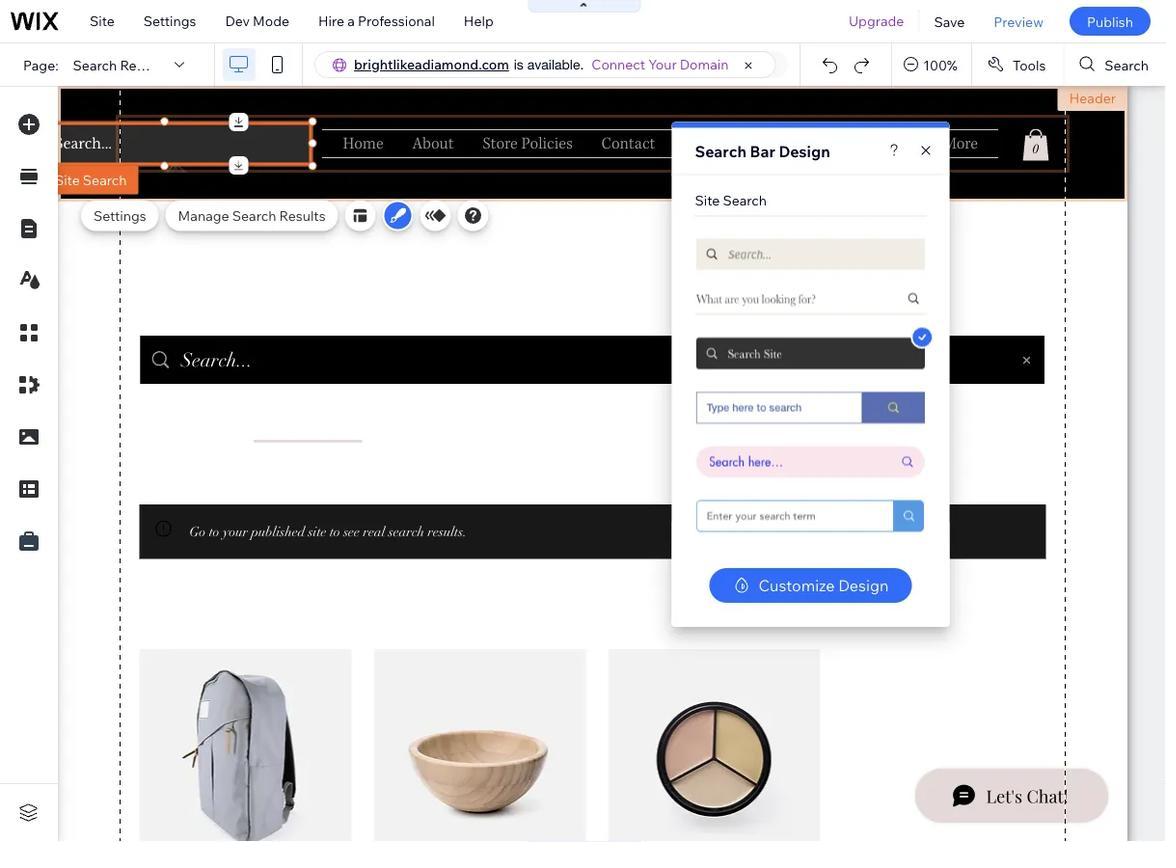 Task type: locate. For each thing, give the bounding box(es) containing it.
bar
[[750, 141, 776, 161]]

settings down wix site search
[[94, 207, 146, 224]]

search results
[[73, 56, 166, 73]]

0 vertical spatial results
[[120, 56, 166, 73]]

0 horizontal spatial site
[[55, 171, 80, 188]]

hire a professional
[[318, 13, 435, 29]]

publish button
[[1070, 7, 1151, 36]]

0 vertical spatial design
[[779, 141, 831, 161]]

manage search results
[[178, 207, 326, 224]]

settings
[[144, 13, 196, 29], [94, 207, 146, 224]]

1 horizontal spatial results
[[279, 207, 326, 224]]

2 horizontal spatial site
[[695, 192, 720, 208]]

site for site
[[90, 13, 115, 29]]

settings up search results
[[144, 13, 196, 29]]

1 horizontal spatial design
[[839, 576, 889, 595]]

site
[[90, 13, 115, 29], [55, 171, 80, 188], [695, 192, 720, 208]]

mode
[[253, 13, 290, 29]]

brightlikeadiamond.com
[[354, 56, 509, 73]]

site for site search
[[695, 192, 720, 208]]

customize design button
[[710, 568, 912, 603]]

1 vertical spatial site
[[55, 171, 80, 188]]

results
[[120, 56, 166, 73], [279, 207, 326, 224]]

site search
[[695, 192, 767, 208]]

100%
[[924, 56, 958, 73]]

design right customize
[[839, 576, 889, 595]]

1 vertical spatial design
[[839, 576, 889, 595]]

1 vertical spatial results
[[279, 207, 326, 224]]

dev
[[225, 13, 250, 29]]

site right the wix
[[55, 171, 80, 188]]

help
[[464, 13, 494, 29]]

search
[[73, 56, 117, 73], [1105, 56, 1149, 73], [695, 141, 747, 161], [83, 171, 127, 188], [723, 192, 767, 208], [232, 207, 276, 224]]

design
[[779, 141, 831, 161], [839, 576, 889, 595]]

publish
[[1087, 13, 1134, 30]]

1 horizontal spatial site
[[90, 13, 115, 29]]

available.
[[528, 56, 584, 72]]

site up search results
[[90, 13, 115, 29]]

header
[[1070, 90, 1116, 107]]

0 vertical spatial site
[[90, 13, 115, 29]]

upgrade
[[849, 13, 904, 29]]

customize design
[[759, 576, 889, 595]]

site down search bar design
[[695, 192, 720, 208]]

1 vertical spatial settings
[[94, 207, 146, 224]]

design inside customize design button
[[839, 576, 889, 595]]

save button
[[920, 0, 980, 42]]

100% button
[[893, 43, 971, 86]]

2 vertical spatial site
[[695, 192, 720, 208]]

design right bar
[[779, 141, 831, 161]]

preview button
[[980, 0, 1058, 42]]



Task type: describe. For each thing, give the bounding box(es) containing it.
customize
[[759, 576, 835, 595]]

connect
[[592, 56, 646, 73]]

a
[[348, 13, 355, 29]]

is available. connect your domain
[[514, 56, 729, 73]]

wix
[[28, 171, 52, 188]]

your
[[649, 56, 677, 73]]

preview
[[994, 13, 1044, 30]]

manage
[[178, 207, 229, 224]]

tools
[[1013, 56, 1046, 73]]

search bar design
[[695, 141, 831, 161]]

professional
[[358, 13, 435, 29]]

search button
[[1065, 43, 1166, 86]]

tools button
[[972, 43, 1064, 86]]

search inside the search button
[[1105, 56, 1149, 73]]

0 vertical spatial settings
[[144, 13, 196, 29]]

hire
[[318, 13, 345, 29]]

dev mode
[[225, 13, 290, 29]]

0 horizontal spatial results
[[120, 56, 166, 73]]

wix site search
[[28, 171, 127, 188]]

save
[[934, 13, 965, 30]]

domain
[[680, 56, 729, 73]]

0 horizontal spatial design
[[779, 141, 831, 161]]

is
[[514, 56, 524, 72]]



Task type: vqa. For each thing, say whether or not it's contained in the screenshot.
leftmost Results
yes



